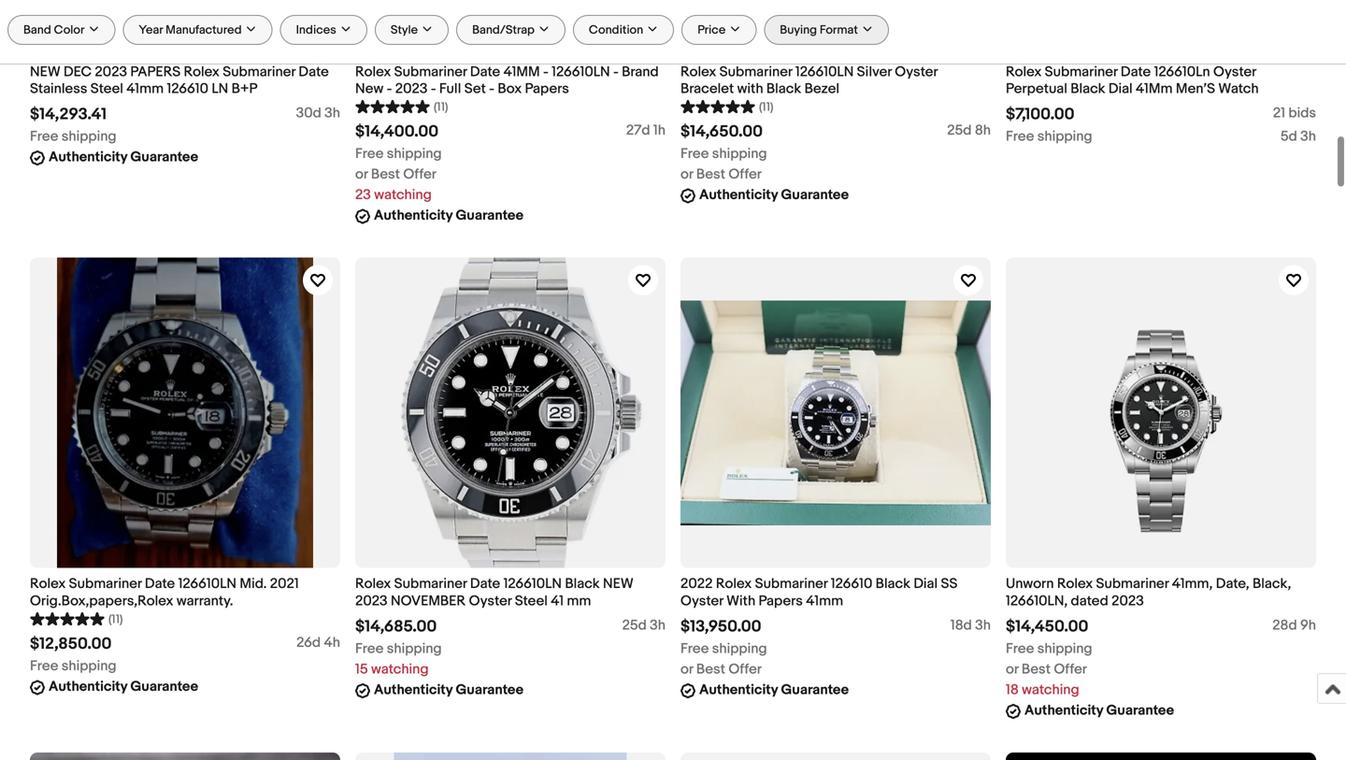 Task type: vqa. For each thing, say whether or not it's contained in the screenshot.
shipping in the $7,100.00 Free shipping
yes



Task type: describe. For each thing, give the bounding box(es) containing it.
black inside rolex submariner 126610ln silver oyster bracelet with black bezel
[[767, 80, 802, 97]]

shipping for $14,293.41
[[61, 128, 117, 145]]

perpetual
[[1006, 80, 1068, 97]]

orig.box,papers,rolex
[[30, 593, 173, 610]]

guarantee inside $14,650.00 free shipping or best offer authenticity guarantee
[[781, 187, 849, 204]]

authenticity inside $14,293.41 free shipping authenticity guarantee
[[49, 149, 127, 166]]

126610ln inside rolex submariner date 41mm - 126610ln - brand new - 2023 - full set - box papers
[[552, 63, 610, 80]]

free for $12,850.00
[[30, 658, 58, 675]]

black inside the 2022 rolex submariner 126610 black dial ss oyster with papers 41mm
[[876, 576, 911, 593]]

- right 41mm
[[543, 63, 549, 80]]

new dec 2023 papers rolex submariner date stainless steel 41mm 126610 ln b+p
[[30, 63, 329, 97]]

21 bids 5d 3h
[[1273, 105, 1317, 145]]

set
[[464, 80, 486, 97]]

30d 3h
[[296, 105, 340, 122]]

shipping for $13,950.00
[[712, 641, 767, 657]]

rolex submariner date 126610ln mid. 2021 orig.box,papers,rolex warranty.
[[30, 576, 299, 610]]

free for $14,293.41
[[30, 128, 58, 145]]

unworn
[[1006, 576, 1054, 593]]

27d
[[626, 122, 650, 139]]

1h
[[654, 122, 666, 139]]

submariner inside unworn rolex submariner 41mm, date, black, 126610ln, dated 2023
[[1096, 576, 1169, 593]]

men's
[[1176, 80, 1216, 97]]

126610ln,
[[1006, 593, 1068, 610]]

bids
[[1289, 105, 1317, 122]]

best for $14,650.00
[[697, 166, 726, 183]]

(11) for $14,650.00
[[759, 100, 774, 115]]

$14,650.00
[[681, 122, 763, 142]]

25d 3h
[[622, 617, 666, 634]]

$14,293.41 free shipping authenticity guarantee
[[30, 105, 198, 166]]

bezel
[[805, 80, 840, 97]]

oyster inside rolex submariner date 126610ln oyster perpetual black dial 41mm men's watch
[[1214, 63, 1257, 80]]

41mm
[[504, 63, 540, 80]]

rolex inside rolex submariner date 126610ln black new 2023 november oyster steel 41 mm
[[355, 576, 391, 593]]

3h inside 21 bids 5d 3h
[[1301, 128, 1317, 145]]

steel inside the new dec 2023 papers rolex submariner date stainless steel 41mm 126610 ln b+p
[[91, 80, 123, 97]]

authenticity inside $14,450.00 free shipping or best offer 18 watching authenticity guarantee
[[1025, 702, 1104, 719]]

126610ln inside rolex submariner 126610ln silver oyster bracelet with black bezel
[[796, 63, 854, 80]]

rolex inside rolex submariner date 126610ln oyster perpetual black dial 41mm men's watch
[[1006, 63, 1042, 80]]

ss
[[941, 576, 958, 593]]

rolex submariner date 126610ln mid. 2021 orig.box,papers,rolex warranty. image
[[30, 258, 340, 568]]

date inside the new dec 2023 papers rolex submariner date stainless steel 41mm 126610 ln b+p
[[299, 63, 329, 80]]

or for $14,450.00
[[1006, 661, 1019, 678]]

dial inside rolex submariner date 126610ln oyster perpetual black dial 41mm men's watch
[[1109, 80, 1133, 97]]

new inside the new dec 2023 papers rolex submariner date stainless steel 41mm 126610 ln b+p
[[30, 63, 60, 80]]

authenticity inside $14,650.00 free shipping or best offer authenticity guarantee
[[699, 187, 778, 204]]

$12,850.00 free shipping authenticity guarantee
[[30, 635, 198, 695]]

stainless
[[30, 80, 87, 97]]

3h for 30d 3h
[[325, 105, 340, 122]]

rolex inside rolex submariner date 41mm - 126610ln - brand new - 2023 - full set - box papers
[[355, 63, 391, 80]]

watch
[[1219, 80, 1259, 97]]

black,
[[1253, 576, 1292, 593]]

9h
[[1301, 617, 1317, 634]]

guarantee inside $14,685.00 free shipping 15 watching authenticity guarantee
[[456, 682, 524, 699]]

brand
[[622, 63, 659, 80]]

rolex submariner date 41mm - 126610ln - brand new - 2023 - full set - box papers
[[355, 63, 659, 97]]

shipping for $14,650.00
[[712, 146, 767, 162]]

2023 inside unworn rolex submariner 41mm, date, black, 126610ln, dated 2023
[[1112, 593, 1144, 610]]

rolex inside rolex submariner 126610ln silver oyster bracelet with black bezel
[[681, 63, 717, 80]]

41
[[551, 593, 564, 610]]

submariner inside the 2022 rolex submariner 126610 black dial ss oyster with papers 41mm
[[755, 576, 828, 593]]

- left brand
[[613, 63, 619, 80]]

2022 rolex submariner 126610 black dial ss oyster with papers 41mm
[[681, 576, 958, 610]]

or for $14,400.00
[[355, 166, 368, 183]]

date for 41mm
[[1121, 63, 1151, 80]]

oyster inside the 2022 rolex submariner 126610 black dial ss oyster with papers 41mm
[[681, 593, 724, 610]]

30d
[[296, 105, 322, 122]]

2022 rolex submariner 126610 black dial ss oyster with papers 41mm link
[[681, 576, 991, 610]]

guarantee inside $14,400.00 free shipping or best offer 23 watching authenticity guarantee
[[456, 207, 524, 224]]

rolex submariner date 126610ln black new 2023 november oyster steel 41 mm
[[355, 576, 634, 610]]

black inside rolex submariner date 126610ln black new 2023 november oyster steel 41 mm
[[565, 576, 600, 593]]

$14,685.00 free shipping 15 watching authenticity guarantee
[[355, 617, 524, 699]]

date,
[[1216, 576, 1250, 593]]

18
[[1006, 682, 1019, 699]]

warranty.
[[177, 593, 233, 610]]

25d 8h
[[948, 122, 991, 139]]

rolex inside the new dec 2023 papers rolex submariner date stainless steel 41mm 126610 ln b+p
[[184, 63, 220, 80]]

authenticity inside the $12,850.00 free shipping authenticity guarantee
[[49, 678, 127, 695]]

free for $14,685.00
[[355, 641, 384, 657]]

(11) link for $14,650.00
[[681, 97, 774, 115]]

box
[[498, 80, 522, 97]]

date for oyster
[[470, 576, 500, 593]]

mm
[[567, 593, 591, 610]]

$14,685.00
[[355, 617, 437, 637]]

with
[[737, 80, 764, 97]]

2021
[[270, 576, 299, 593]]

shipping for $14,400.00
[[387, 146, 442, 162]]

new
[[355, 80, 384, 97]]

submariner inside rolex submariner 126610ln silver oyster bracelet with black bezel
[[720, 63, 793, 80]]

free for $13,950.00
[[681, 641, 709, 657]]

126610 inside the 2022 rolex submariner 126610 black dial ss oyster with papers 41mm
[[831, 576, 873, 593]]

25d for $14,685.00
[[622, 617, 647, 634]]

rolex submariner date 126610ln oyster perpetual black dial 41mm men's watch
[[1006, 63, 1259, 97]]

rolex submariner date 41mm - 126610ln - brand new - 2023 - full set - box papers link
[[355, 63, 666, 97]]

watching inside $14,685.00 free shipping 15 watching authenticity guarantee
[[371, 661, 429, 678]]

shipping for $12,850.00
[[61, 658, 117, 675]]

2023 inside the new dec 2023 papers rolex submariner date stainless steel 41mm 126610 ln b+p
[[95, 63, 127, 80]]

shipping for $14,685.00
[[387, 641, 442, 657]]

unworn rolex submariner 41mm, date, black, 126610ln, dated 2023 image
[[1006, 258, 1317, 568]]

$14,650.00 free shipping or best offer authenticity guarantee
[[681, 122, 849, 204]]

5 out of 5 star image for $12,850.00
[[30, 610, 105, 627]]

b+p
[[232, 80, 258, 97]]

$14,400.00 free shipping or best offer 23 watching authenticity guarantee
[[355, 122, 524, 224]]

oyster inside rolex submariner 126610ln silver oyster bracelet with black bezel
[[895, 63, 938, 80]]

submariner inside rolex submariner date 126610ln oyster perpetual black dial 41mm men's watch
[[1045, 63, 1118, 80]]

authenticity inside the $13,950.00 free shipping or best offer authenticity guarantee
[[699, 682, 778, 699]]

(11) link for $12,850.00
[[30, 610, 123, 627]]

offer for $14,650.00
[[729, 166, 762, 183]]

rolex submariner date 126610ln black new 2023 november oyster steel 41 mm link
[[355, 576, 666, 610]]

shipping for $7,100.00
[[1038, 128, 1093, 145]]

submariner inside rolex submariner date 41mm - 126610ln - brand new - 2023 - full set - box papers
[[394, 63, 467, 80]]

free for $14,450.00
[[1006, 641, 1035, 657]]

41mm,
[[1172, 576, 1213, 593]]

date inside rolex submariner date 126610ln mid. 2021 orig.box,papers,rolex warranty.
[[145, 576, 175, 593]]

$14,450.00
[[1006, 617, 1089, 637]]



Task type: locate. For each thing, give the bounding box(es) containing it.
0 horizontal spatial new
[[30, 63, 60, 80]]

steel down dec
[[91, 80, 123, 97]]

papers inside the 2022 rolex submariner 126610 black dial ss oyster with papers 41mm
[[759, 593, 803, 610]]

(11) link
[[355, 97, 448, 115], [681, 97, 774, 115], [30, 610, 123, 627]]

21
[[1273, 105, 1286, 122]]

126610ln
[[1154, 63, 1211, 80]]

submariner inside rolex submariner date 126610ln mid. 2021 orig.box,papers,rolex warranty.
[[69, 576, 142, 593]]

2 horizontal spatial (11) link
[[681, 97, 774, 115]]

best
[[371, 166, 400, 183], [697, 166, 726, 183], [697, 661, 726, 678], [1022, 661, 1051, 678]]

$14,400.00
[[355, 122, 439, 142]]

0 vertical spatial dial
[[1109, 80, 1133, 97]]

or inside $14,450.00 free shipping or best offer 18 watching authenticity guarantee
[[1006, 661, 1019, 678]]

new up 25d 3h
[[603, 576, 634, 593]]

0 vertical spatial papers
[[525, 80, 569, 97]]

rolex up new
[[355, 63, 391, 80]]

oyster right november
[[469, 593, 512, 610]]

free inside $14,650.00 free shipping or best offer authenticity guarantee
[[681, 146, 709, 162]]

dec
[[64, 63, 92, 80]]

authenticity down $12,850.00
[[49, 678, 127, 695]]

free down $14,400.00
[[355, 146, 384, 162]]

-
[[543, 63, 549, 80], [613, 63, 619, 80], [387, 80, 392, 97], [431, 80, 436, 97], [489, 80, 495, 97]]

black right with
[[767, 80, 802, 97]]

oyster
[[895, 63, 938, 80], [1214, 63, 1257, 80], [469, 593, 512, 610], [681, 593, 724, 610]]

shipping inside the $12,850.00 free shipping authenticity guarantee
[[61, 658, 117, 675]]

3h left $13,950.00
[[650, 617, 666, 634]]

best inside the $13,950.00 free shipping or best offer authenticity guarantee
[[697, 661, 726, 678]]

0 vertical spatial watching
[[374, 187, 432, 204]]

1 vertical spatial steel
[[515, 593, 548, 610]]

submariner inside the new dec 2023 papers rolex submariner date stainless steel 41mm 126610 ln b+p
[[223, 63, 296, 80]]

offer for $13,950.00
[[729, 661, 762, 678]]

(11) for $12,850.00
[[108, 613, 123, 627]]

shipping inside $14,293.41 free shipping authenticity guarantee
[[61, 128, 117, 145]]

date up $14,685.00 free shipping 15 watching authenticity guarantee in the left of the page
[[470, 576, 500, 593]]

bracelet
[[681, 80, 734, 97]]

1 horizontal spatial steel
[[515, 593, 548, 610]]

$7,100.00 free shipping
[[1006, 105, 1093, 145]]

0 vertical spatial 41mm
[[126, 80, 164, 97]]

papers inside rolex submariner date 41mm - 126610ln - brand new - 2023 - full set - box papers
[[525, 80, 569, 97]]

1 horizontal spatial 25d
[[948, 122, 972, 139]]

dial left ss
[[914, 576, 938, 593]]

126610ln up bezel
[[796, 63, 854, 80]]

watching
[[374, 187, 432, 204], [371, 661, 429, 678], [1022, 682, 1080, 699]]

or for $14,650.00
[[681, 166, 693, 183]]

watching inside $14,400.00 free shipping or best offer 23 watching authenticity guarantee
[[374, 187, 432, 204]]

free down "$14,293.41"
[[30, 128, 58, 145]]

- left full
[[431, 80, 436, 97]]

date inside rolex submariner date 126610ln oyster perpetual black dial 41mm men's watch
[[1121, 63, 1151, 80]]

1 vertical spatial 41mm
[[806, 593, 844, 610]]

41mm up the $13,950.00 free shipping or best offer authenticity guarantee
[[806, 593, 844, 610]]

or
[[355, 166, 368, 183], [681, 166, 693, 183], [681, 661, 693, 678], [1006, 661, 1019, 678]]

free inside $14,293.41 free shipping authenticity guarantee
[[30, 128, 58, 145]]

offer for $14,450.00
[[1054, 661, 1087, 678]]

oyster down 2022
[[681, 593, 724, 610]]

black inside rolex submariner date 126610ln oyster perpetual black dial 41mm men's watch
[[1071, 80, 1106, 97]]

3h for 25d 3h
[[650, 617, 666, 634]]

oyster up watch
[[1214, 63, 1257, 80]]

date inside rolex submariner date 126610ln black new 2023 november oyster steel 41 mm
[[470, 576, 500, 593]]

papers
[[525, 80, 569, 97], [759, 593, 803, 610]]

rolex inside unworn rolex submariner 41mm, date, black, 126610ln, dated 2023
[[1057, 576, 1093, 593]]

shipping down $13,950.00
[[712, 641, 767, 657]]

41mm
[[1136, 80, 1173, 97]]

1 horizontal spatial new
[[603, 576, 634, 593]]

0 horizontal spatial dial
[[914, 576, 938, 593]]

5 out of 5 star image
[[355, 98, 430, 114], [681, 98, 756, 114], [30, 610, 105, 627]]

dial
[[1109, 80, 1133, 97], [914, 576, 938, 593]]

126610
[[167, 80, 209, 97], [831, 576, 873, 593]]

2 horizontal spatial 5 out of 5 star image
[[681, 98, 756, 114]]

papers right with
[[759, 593, 803, 610]]

papers down 41mm
[[525, 80, 569, 97]]

26d 4h
[[297, 635, 340, 651]]

free inside $14,400.00 free shipping or best offer 23 watching authenticity guarantee
[[355, 146, 384, 162]]

(11) link down bracelet
[[681, 97, 774, 115]]

guarantee inside the $12,850.00 free shipping authenticity guarantee
[[130, 678, 198, 695]]

5 out of 5 star image down bracelet
[[681, 98, 756, 114]]

new up the stainless
[[30, 63, 60, 80]]

oyster right silver
[[895, 63, 938, 80]]

unworn rolex submariner 41mm, date, black, 126610ln, dated 2023
[[1006, 576, 1292, 610]]

25d left $13,950.00
[[622, 617, 647, 634]]

date up 41mm
[[1121, 63, 1151, 80]]

(11) link up $12,850.00
[[30, 610, 123, 627]]

new
[[30, 63, 60, 80], [603, 576, 634, 593]]

rolex submariner 126610ln silver oyster bracelet with black bezel link
[[681, 63, 991, 97]]

free down $7,100.00
[[1006, 128, 1035, 145]]

new dec 2023 papers rolex submariner date stainless steel 41mm 126610 ln b+p link
[[30, 63, 340, 97]]

1 vertical spatial 25d
[[622, 617, 647, 634]]

3h right 18d
[[976, 617, 991, 634]]

authenticity down $14,450.00
[[1025, 702, 1104, 719]]

rolex submariner 126610ln silver oyster bracelet with black bezel
[[681, 63, 938, 97]]

5 out of 5 star image up $14,400.00
[[355, 98, 430, 114]]

free inside the $13,950.00 free shipping or best offer authenticity guarantee
[[681, 641, 709, 657]]

shipping inside the $13,950.00 free shipping or best offer authenticity guarantee
[[712, 641, 767, 657]]

shipping down $14,650.00
[[712, 146, 767, 162]]

watching right 18
[[1022, 682, 1080, 699]]

watching right '23'
[[374, 187, 432, 204]]

3h for 18d 3h
[[976, 617, 991, 634]]

authenticity down $13,950.00
[[699, 682, 778, 699]]

or up '23'
[[355, 166, 368, 183]]

watching for $14,450.00
[[1022, 682, 1080, 699]]

papers
[[130, 63, 181, 80]]

or down $13,950.00
[[681, 661, 693, 678]]

free for $14,650.00
[[681, 146, 709, 162]]

126610ln inside rolex submariner date 126610ln black new 2023 november oyster steel 41 mm
[[504, 576, 562, 593]]

or down $14,650.00
[[681, 166, 693, 183]]

26d
[[297, 635, 321, 651]]

dial left 41mm
[[1109, 80, 1133, 97]]

18d
[[951, 617, 972, 634]]

offer inside $14,400.00 free shipping or best offer 23 watching authenticity guarantee
[[403, 166, 437, 183]]

0 horizontal spatial 25d
[[622, 617, 647, 634]]

date for new
[[470, 63, 500, 80]]

black up mm at the bottom of page
[[565, 576, 600, 593]]

or inside the $13,950.00 free shipping or best offer authenticity guarantee
[[681, 661, 693, 678]]

4h
[[324, 635, 340, 651]]

watching right 15
[[371, 661, 429, 678]]

black
[[767, 80, 802, 97], [1071, 80, 1106, 97], [565, 576, 600, 593], [876, 576, 911, 593]]

28d 9h
[[1273, 617, 1317, 634]]

best inside $14,650.00 free shipping or best offer authenticity guarantee
[[697, 166, 726, 183]]

full
[[439, 80, 461, 97]]

mid.
[[240, 576, 267, 593]]

2 vertical spatial watching
[[1022, 682, 1080, 699]]

28d
[[1273, 617, 1298, 634]]

authenticity
[[49, 149, 127, 166], [699, 187, 778, 204], [374, 207, 453, 224], [49, 678, 127, 695], [374, 682, 453, 699], [699, 682, 778, 699], [1025, 702, 1104, 719]]

free inside $14,685.00 free shipping 15 watching authenticity guarantee
[[355, 641, 384, 657]]

offer inside the $13,950.00 free shipping or best offer authenticity guarantee
[[729, 661, 762, 678]]

steel
[[91, 80, 123, 97], [515, 593, 548, 610]]

126610ln up the warranty.
[[178, 576, 237, 593]]

0 vertical spatial steel
[[91, 80, 123, 97]]

3h right the 5d
[[1301, 128, 1317, 145]]

free inside $7,100.00 free shipping
[[1006, 128, 1035, 145]]

$14,293.41
[[30, 105, 107, 125]]

1 horizontal spatial (11)
[[434, 100, 448, 115]]

submariner
[[223, 63, 296, 80], [394, 63, 467, 80], [720, 63, 793, 80], [1045, 63, 1118, 80], [69, 576, 142, 593], [394, 576, 467, 593], [755, 576, 828, 593], [1096, 576, 1169, 593]]

- right new
[[387, 80, 392, 97]]

(11) for $14,400.00
[[434, 100, 448, 115]]

free
[[30, 128, 58, 145], [1006, 128, 1035, 145], [355, 146, 384, 162], [681, 146, 709, 162], [355, 641, 384, 657], [681, 641, 709, 657], [1006, 641, 1035, 657], [30, 658, 58, 675]]

0 horizontal spatial (11)
[[108, 613, 123, 627]]

shipping down $14,685.00
[[387, 641, 442, 657]]

1 horizontal spatial dial
[[1109, 80, 1133, 97]]

free inside $14,450.00 free shipping or best offer 18 watching authenticity guarantee
[[1006, 641, 1035, 657]]

best for $13,950.00
[[697, 661, 726, 678]]

watching for $14,400.00
[[374, 187, 432, 204]]

offer inside $14,450.00 free shipping or best offer 18 watching authenticity guarantee
[[1054, 661, 1087, 678]]

0 vertical spatial new
[[30, 63, 60, 80]]

0 horizontal spatial 41mm
[[126, 80, 164, 97]]

offer down $13,950.00
[[729, 661, 762, 678]]

free down $14,450.00
[[1006, 641, 1035, 657]]

offer down $14,450.00
[[1054, 661, 1087, 678]]

steel left 41
[[515, 593, 548, 610]]

best for $14,400.00
[[371, 166, 400, 183]]

shipping down $14,400.00
[[387, 146, 442, 162]]

1 vertical spatial 126610
[[831, 576, 873, 593]]

watching inside $14,450.00 free shipping or best offer 18 watching authenticity guarantee
[[1022, 682, 1080, 699]]

november
[[391, 593, 466, 610]]

offer inside $14,650.00 free shipping or best offer authenticity guarantee
[[729, 166, 762, 183]]

41mm inside the new dec 2023 papers rolex submariner date stainless steel 41mm 126610 ln b+p
[[126, 80, 164, 97]]

41mm inside the 2022 rolex submariner 126610 black dial ss oyster with papers 41mm
[[806, 593, 844, 610]]

126610ln right 41mm
[[552, 63, 610, 80]]

free down $12,850.00
[[30, 658, 58, 675]]

guarantee inside $14,293.41 free shipping authenticity guarantee
[[130, 149, 198, 166]]

best inside $14,400.00 free shipping or best offer 23 watching authenticity guarantee
[[371, 166, 400, 183]]

1 horizontal spatial 5 out of 5 star image
[[355, 98, 430, 114]]

0 horizontal spatial papers
[[525, 80, 569, 97]]

rolex submariner date 126610ln mid. 2021 orig.box,papers,rolex warranty. link
[[30, 576, 340, 610]]

guarantee
[[130, 149, 198, 166], [781, 187, 849, 204], [456, 207, 524, 224], [130, 678, 198, 695], [456, 682, 524, 699], [781, 682, 849, 699], [1107, 702, 1175, 719]]

15
[[355, 661, 368, 678]]

126610ln
[[552, 63, 610, 80], [796, 63, 854, 80], [178, 576, 237, 593], [504, 576, 562, 593]]

2022
[[681, 576, 713, 593]]

or up 18
[[1006, 661, 1019, 678]]

5 out of 5 star image for $14,650.00
[[681, 98, 756, 114]]

best down $13,950.00
[[697, 661, 726, 678]]

black left ss
[[876, 576, 911, 593]]

shipping inside $14,450.00 free shipping or best offer 18 watching authenticity guarantee
[[1038, 641, 1093, 657]]

shipping inside $14,400.00 free shipping or best offer 23 watching authenticity guarantee
[[387, 146, 442, 162]]

27d 1h
[[626, 122, 666, 139]]

free down $13,950.00
[[681, 641, 709, 657]]

18d 3h
[[951, 617, 991, 634]]

rolex up perpetual
[[1006, 63, 1042, 80]]

3h
[[325, 105, 340, 122], [1301, 128, 1317, 145], [650, 617, 666, 634], [976, 617, 991, 634]]

rolex submariner date 126610ln oyster perpetual black dial 41mm men's watch link
[[1006, 63, 1317, 97]]

(11) down full
[[434, 100, 448, 115]]

authenticity inside $14,400.00 free shipping or best offer 23 watching authenticity guarantee
[[374, 207, 453, 224]]

free up 15
[[355, 641, 384, 657]]

1 vertical spatial papers
[[759, 593, 803, 610]]

or inside $14,650.00 free shipping or best offer authenticity guarantee
[[681, 166, 693, 183]]

rolex inside the 2022 rolex submariner 126610 black dial ss oyster with papers 41mm
[[716, 576, 752, 593]]

date inside rolex submariner date 41mm - 126610ln - brand new - 2023 - full set - box papers
[[470, 63, 500, 80]]

$7,100.00
[[1006, 105, 1075, 125]]

41mm down papers
[[126, 80, 164, 97]]

rolex up dated
[[1057, 576, 1093, 593]]

shipping inside $7,100.00 free shipping
[[1038, 128, 1093, 145]]

best for $14,450.00
[[1022, 661, 1051, 678]]

date up the "orig.box,papers,rolex"
[[145, 576, 175, 593]]

0 horizontal spatial (11) link
[[30, 610, 123, 627]]

date up 30d 3h
[[299, 63, 329, 80]]

rolex submariner date 126610ln black new 2023 november oyster steel 41 mm image
[[355, 258, 666, 568]]

steel inside rolex submariner date 126610ln black new 2023 november oyster steel 41 mm
[[515, 593, 548, 610]]

1 horizontal spatial 41mm
[[806, 593, 844, 610]]

126610ln up 41
[[504, 576, 562, 593]]

rolex up bracelet
[[681, 63, 717, 80]]

submariner inside rolex submariner date 126610ln black new 2023 november oyster steel 41 mm
[[394, 576, 467, 593]]

shipping down "$14,293.41"
[[61, 128, 117, 145]]

$14,450.00 free shipping or best offer 18 watching authenticity guarantee
[[1006, 617, 1175, 719]]

(11) down the "orig.box,papers,rolex"
[[108, 613, 123, 627]]

126610 inside the new dec 2023 papers rolex submariner date stainless steel 41mm 126610 ln b+p
[[167, 80, 209, 97]]

authenticity down "$14,293.41"
[[49, 149, 127, 166]]

free for $7,100.00
[[1006, 128, 1035, 145]]

rolex up the "orig.box,papers,rolex"
[[30, 576, 66, 593]]

free down $14,650.00
[[681, 146, 709, 162]]

shipping down $14,450.00
[[1038, 641, 1093, 657]]

offer down $14,400.00
[[403, 166, 437, 183]]

rolex
[[184, 63, 220, 80], [355, 63, 391, 80], [681, 63, 717, 80], [1006, 63, 1042, 80], [30, 576, 66, 593], [355, 576, 391, 593], [716, 576, 752, 593], [1057, 576, 1093, 593]]

$12,850.00
[[30, 635, 112, 654]]

(11) link for $14,400.00
[[355, 97, 448, 115]]

$13,950.00
[[681, 617, 762, 637]]

best up '23'
[[371, 166, 400, 183]]

shipping inside $14,650.00 free shipping or best offer authenticity guarantee
[[712, 146, 767, 162]]

offer for $14,400.00
[[403, 166, 437, 183]]

126610ln inside rolex submariner date 126610ln mid. 2021 orig.box,papers,rolex warranty.
[[178, 576, 237, 593]]

date up set
[[470, 63, 500, 80]]

5 out of 5 star image for $14,400.00
[[355, 98, 430, 114]]

new inside rolex submariner date 126610ln black new 2023 november oyster steel 41 mm
[[603, 576, 634, 593]]

free inside the $12,850.00 free shipping authenticity guarantee
[[30, 658, 58, 675]]

0 horizontal spatial 126610
[[167, 80, 209, 97]]

0 horizontal spatial steel
[[91, 80, 123, 97]]

dial inside the 2022 rolex submariner 126610 black dial ss oyster with papers 41mm
[[914, 576, 938, 593]]

0 horizontal spatial 5 out of 5 star image
[[30, 610, 105, 627]]

25d
[[948, 122, 972, 139], [622, 617, 647, 634]]

1 vertical spatial dial
[[914, 576, 938, 593]]

authenticity inside $14,685.00 free shipping 15 watching authenticity guarantee
[[374, 682, 453, 699]]

guarantee inside $14,450.00 free shipping or best offer 18 watching authenticity guarantee
[[1107, 702, 1175, 719]]

(11) down with
[[759, 100, 774, 115]]

authenticity down $14,650.00
[[699, 187, 778, 204]]

2023 inside rolex submariner date 126610ln black new 2023 november oyster steel 41 mm
[[355, 593, 388, 610]]

or inside $14,400.00 free shipping or best offer 23 watching authenticity guarantee
[[355, 166, 368, 183]]

oyster inside rolex submariner date 126610ln black new 2023 november oyster steel 41 mm
[[469, 593, 512, 610]]

2 horizontal spatial (11)
[[759, 100, 774, 115]]

unworn rolex submariner 41mm, date, black, 126610ln, dated 2023 link
[[1006, 576, 1317, 610]]

free for $14,400.00
[[355, 146, 384, 162]]

rolex up $14,685.00
[[355, 576, 391, 593]]

1 vertical spatial watching
[[371, 661, 429, 678]]

guarantee inside the $13,950.00 free shipping or best offer authenticity guarantee
[[781, 682, 849, 699]]

1 horizontal spatial (11) link
[[355, 97, 448, 115]]

offer down $14,650.00
[[729, 166, 762, 183]]

1 vertical spatial new
[[603, 576, 634, 593]]

2023 up $14,685.00
[[355, 593, 388, 610]]

2023 right dated
[[1112, 593, 1144, 610]]

25d left 8h
[[948, 122, 972, 139]]

shipping for $14,450.00
[[1038, 641, 1093, 657]]

rolex inside rolex submariner date 126610ln mid. 2021 orig.box,papers,rolex warranty.
[[30, 576, 66, 593]]

shipping down $12,850.00
[[61, 658, 117, 675]]

date
[[299, 63, 329, 80], [470, 63, 500, 80], [1121, 63, 1151, 80], [145, 576, 175, 593], [470, 576, 500, 593]]

(11) link up $14,400.00
[[355, 97, 448, 115]]

$13,950.00 free shipping or best offer authenticity guarantee
[[681, 617, 849, 699]]

authenticity down $14,685.00
[[374, 682, 453, 699]]

silver
[[857, 63, 892, 80]]

best inside $14,450.00 free shipping or best offer 18 watching authenticity guarantee
[[1022, 661, 1051, 678]]

2022 rolex submariner 126610 black dial ss oyster with papers 41mm image
[[681, 258, 991, 568]]

0 vertical spatial 126610
[[167, 80, 209, 97]]

0 vertical spatial 25d
[[948, 122, 972, 139]]

or for $13,950.00
[[681, 661, 693, 678]]

dated
[[1071, 593, 1109, 610]]

(11)
[[434, 100, 448, 115], [759, 100, 774, 115], [108, 613, 123, 627]]

25d for $14,650.00
[[948, 122, 972, 139]]

rolex up with
[[716, 576, 752, 593]]

1 horizontal spatial papers
[[759, 593, 803, 610]]

authenticity down $14,400.00
[[374, 207, 453, 224]]

2023 inside rolex submariner date 41mm - 126610ln - brand new - 2023 - full set - box papers
[[395, 80, 428, 97]]

8h
[[975, 122, 991, 139]]

1 horizontal spatial 126610
[[831, 576, 873, 593]]

shipping down $7,100.00
[[1038, 128, 1093, 145]]

3h right the 30d
[[325, 105, 340, 122]]

2023 left full
[[395, 80, 428, 97]]

5 out of 5 star image up $12,850.00
[[30, 610, 105, 627]]

black right perpetual
[[1071, 80, 1106, 97]]

best down $14,650.00
[[697, 166, 726, 183]]

2023 right dec
[[95, 63, 127, 80]]

rolex up ln
[[184, 63, 220, 80]]

best down $14,450.00
[[1022, 661, 1051, 678]]

with
[[727, 593, 756, 610]]

shipping inside $14,685.00 free shipping 15 watching authenticity guarantee
[[387, 641, 442, 657]]

5d
[[1281, 128, 1298, 145]]

- right set
[[489, 80, 495, 97]]

ln
[[212, 80, 228, 97]]

23
[[355, 187, 371, 204]]



